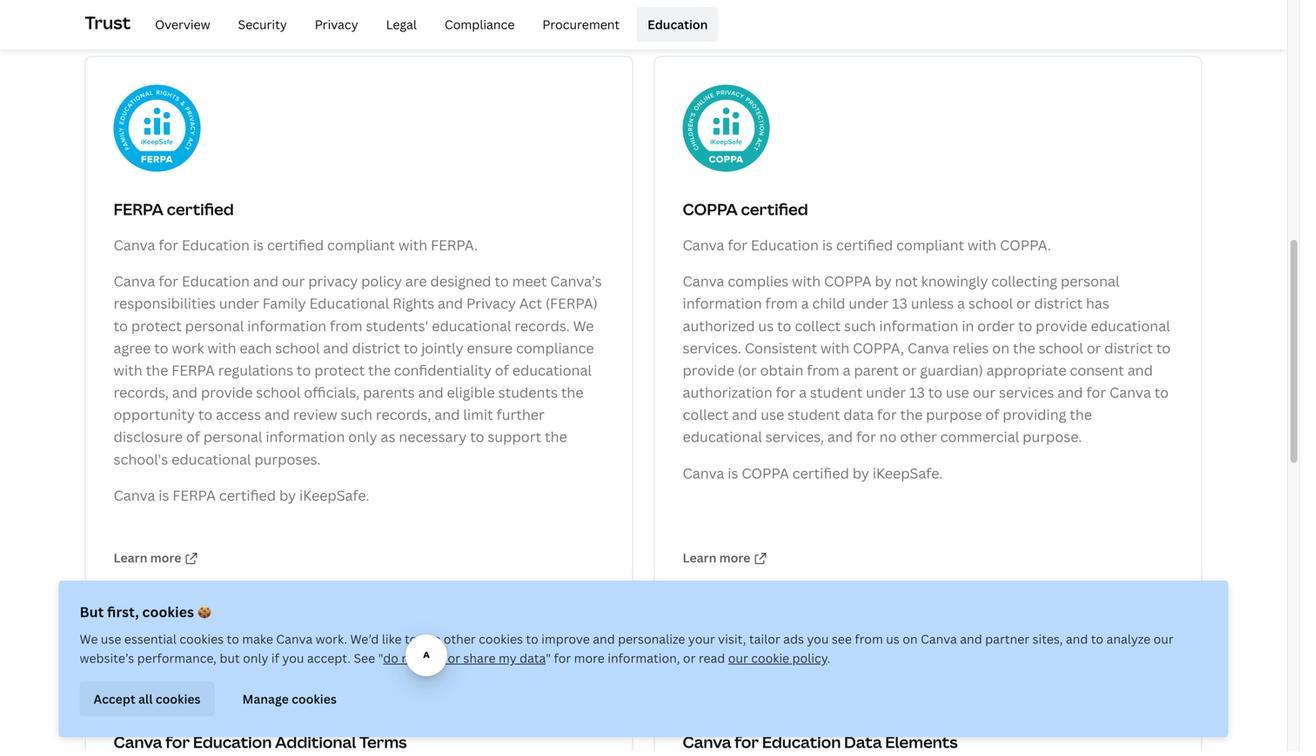Task type: locate. For each thing, give the bounding box(es) containing it.
0 vertical spatial coppa
[[683, 199, 738, 220]]

is
[[253, 236, 264, 255], [822, 236, 833, 255], [728, 464, 738, 483], [159, 486, 169, 505]]

2 horizontal spatial of
[[985, 406, 999, 424]]

0 vertical spatial student
[[810, 383, 863, 402]]

only down make
[[243, 650, 268, 667]]

menu bar
[[138, 7, 718, 42]]

1 vertical spatial such
[[341, 406, 372, 424]]

use
[[946, 383, 969, 402], [761, 406, 784, 424], [101, 631, 121, 648], [420, 631, 441, 648]]

security
[[238, 16, 287, 32]]

for up responsibilities
[[159, 272, 178, 291]]

other up do not sell or share my data link
[[444, 631, 476, 648]]

1 horizontal spatial ikeepsafe.
[[873, 464, 943, 483]]

agree
[[114, 339, 151, 358]]

0 vertical spatial by
[[875, 272, 892, 291]]

essential
[[124, 631, 177, 648]]

1 vertical spatial 13
[[909, 383, 925, 402]]

cookies right all
[[156, 691, 201, 708]]

district left has
[[1034, 294, 1083, 313]]

1 vertical spatial ferpa
[[172, 361, 215, 380]]

district
[[1034, 294, 1083, 313], [352, 339, 400, 358], [1104, 339, 1153, 358]]

and up necessary
[[434, 406, 460, 424]]

is down school's on the bottom of the page
[[159, 486, 169, 505]]

2 learn from the left
[[683, 550, 716, 566]]

order
[[977, 317, 1015, 335]]

0 vertical spatial ikeepsafe.
[[873, 464, 943, 483]]

ikeepsafe. down purposes.
[[299, 486, 369, 505]]

meet
[[512, 272, 547, 291]]

act
[[519, 294, 542, 313]]

canva
[[114, 236, 155, 255], [683, 236, 724, 255], [114, 272, 155, 291], [683, 272, 724, 291], [907, 339, 949, 358], [1109, 383, 1151, 402], [683, 464, 724, 483], [114, 486, 155, 505], [276, 631, 313, 648], [921, 631, 957, 648]]

0 vertical spatial collect
[[795, 317, 841, 335]]

1 horizontal spatial you
[[807, 631, 829, 648]]

knowingly
[[921, 272, 988, 291]]

not
[[895, 272, 918, 291], [401, 650, 422, 667]]

our right analyze
[[1154, 631, 1174, 648]]

0 vertical spatial you
[[807, 631, 829, 648]]

student down parent
[[810, 383, 863, 402]]

consent
[[1070, 361, 1124, 380]]

2 horizontal spatial coppa
[[824, 272, 871, 291]]

2 compliant from the left
[[896, 236, 964, 255]]

1 vertical spatial by
[[853, 464, 869, 483]]

from inside we use essential cookies to make canva work. we'd like to use other cookies to improve and personalize your visit, tailor ads you see from us on canva and partner sites, and to analyze our website's performance, but only if you accept. see "
[[855, 631, 883, 648]]

0 vertical spatial policy
[[361, 272, 402, 291]]

collect
[[795, 317, 841, 335], [683, 406, 729, 424]]

from right obtain in the right of the page
[[807, 361, 839, 380]]

0 horizontal spatial coppa
[[683, 199, 738, 220]]

canva is coppa certified by ikeepsafe.
[[683, 464, 943, 483]]

education for canva for education is certified compliant with coppa.
[[751, 236, 819, 255]]

0 vertical spatial privacy
[[315, 16, 358, 32]]

0 horizontal spatial policy
[[361, 272, 402, 291]]

0 horizontal spatial on
[[903, 631, 918, 648]]

such down the officials,
[[341, 406, 372, 424]]

0 horizontal spatial collect
[[683, 406, 729, 424]]

0 horizontal spatial us
[[758, 317, 774, 335]]

learn more link up but first, cookies 🍪
[[114, 550, 198, 566]]

with
[[398, 236, 427, 255], [968, 236, 996, 255], [792, 272, 821, 291], [207, 339, 236, 358], [821, 339, 849, 358], [114, 361, 142, 380]]

under
[[219, 294, 259, 313], [849, 294, 889, 313], [866, 383, 906, 402]]

is up 'family'
[[253, 236, 264, 255]]

certified
[[167, 199, 234, 220], [741, 199, 808, 220], [267, 236, 324, 255], [836, 236, 893, 255], [792, 464, 849, 483], [219, 486, 276, 505]]

1 learn from the left
[[114, 550, 147, 566]]

0 horizontal spatial privacy
[[315, 16, 358, 32]]

0 vertical spatial only
[[348, 428, 377, 447]]

of down ensure
[[495, 361, 509, 380]]

and down authorization
[[732, 406, 757, 424]]

education
[[648, 16, 708, 32], [182, 236, 250, 255], [751, 236, 819, 255], [182, 272, 250, 291]]

not inside canva complies with coppa by not knowingly collecting personal information from a child under 13 unless a school or district has authorized us to collect such information in order to provide educational services. consistent with coppa, canva relies on the school or district to provide (or obtain from a parent or guardian) appropriate consent and authorization for a student under 13 to use our services and for canva to collect and use student data for the purpose of providing the educational services, and for no other commercial purpose.
[[895, 272, 918, 291]]

under for ferpa certified
[[219, 294, 259, 313]]

under right child
[[849, 294, 889, 313]]

for down coppa certified
[[728, 236, 747, 255]]

canva down authorization
[[683, 464, 724, 483]]

1 vertical spatial data
[[520, 650, 546, 667]]

0 horizontal spatial protect
[[131, 317, 182, 335]]

rights
[[393, 294, 434, 313]]

other
[[900, 428, 937, 447], [444, 631, 476, 648]]

see
[[832, 631, 852, 648]]

1 vertical spatial other
[[444, 631, 476, 648]]

1 horizontal spatial provide
[[683, 361, 734, 380]]

0 vertical spatial on
[[992, 339, 1009, 358]]

1 vertical spatial you
[[282, 650, 304, 667]]

0 horizontal spatial more
[[150, 550, 181, 566]]

0 horizontal spatial such
[[341, 406, 372, 424]]

1 vertical spatial student
[[788, 406, 840, 424]]

2 learn more link from the left
[[683, 550, 767, 566]]

educational
[[432, 317, 511, 335], [1091, 317, 1170, 335], [512, 361, 592, 380], [683, 428, 762, 447], [172, 450, 251, 469]]

"
[[378, 650, 383, 667], [546, 650, 551, 667]]

but
[[220, 650, 240, 667]]

1 horizontal spatial learn more link
[[683, 550, 767, 566]]

educational up ensure
[[432, 317, 511, 335]]

information
[[683, 294, 762, 313], [247, 317, 326, 335], [879, 317, 958, 335], [266, 428, 345, 447], [235, 639, 400, 677]]

1 vertical spatial protect
[[314, 361, 365, 380]]

1 horizontal spatial of
[[495, 361, 509, 380]]

accept.
[[307, 650, 351, 667]]

0 horizontal spatial other
[[444, 631, 476, 648]]

2 horizontal spatial by
[[875, 272, 892, 291]]

collect down authorization
[[683, 406, 729, 424]]

ensure
[[467, 339, 513, 358]]

1 vertical spatial only
[[243, 650, 268, 667]]

2 vertical spatial of
[[186, 428, 200, 447]]

such
[[844, 317, 876, 335], [341, 406, 372, 424]]

use up sell
[[420, 631, 441, 648]]

legal link
[[376, 7, 427, 42]]

school down regulations
[[256, 383, 301, 402]]

by
[[875, 272, 892, 291], [853, 464, 869, 483], [279, 486, 296, 505]]

privacy down the designed
[[466, 294, 516, 313]]

1 vertical spatial we
[[80, 631, 98, 648]]

of up commercial
[[985, 406, 999, 424]]

a
[[801, 294, 809, 313], [957, 294, 965, 313], [843, 361, 851, 380], [799, 383, 807, 402]]

education inside canva for education and our privacy policy are designed to meet canva's responsibilities under family educational rights and privacy act (ferpa) to protect personal information from students' educational records. we agree to work with each school and district to jointly ensure compliance with the ferpa regulations to protect the confidentiality of educational records, and provide school officials, parents and eligible students the opportunity to access and review such records, and limit further disclosure of personal information only as necessary to support the school's educational purposes.
[[182, 272, 250, 291]]

canva inside canva for education and our privacy policy are designed to meet canva's responsibilities under family educational rights and privacy act (ferpa) to protect personal information from students' educational records. we agree to work with each school and district to jointly ensure compliance with the ferpa regulations to protect the confidentiality of educational records, and provide school officials, parents and eligible students the opportunity to access and review such records, and limit further disclosure of personal information only as necessary to support the school's educational purposes.
[[114, 272, 155, 291]]

authorization
[[683, 383, 772, 402]]

you right "if"
[[282, 650, 304, 667]]

other right no
[[900, 428, 937, 447]]

learn more up but first, cookies 🍪
[[114, 550, 181, 566]]

is down authorization
[[728, 464, 738, 483]]

1 horizontal spatial us
[[886, 631, 900, 648]]

only left as
[[348, 428, 377, 447]]

2 horizontal spatial provide
[[1036, 317, 1087, 335]]

0 horizontal spatial district
[[352, 339, 400, 358]]

information down 'family'
[[247, 317, 326, 335]]

compliant for coppa certified
[[896, 236, 964, 255]]

🍪
[[197, 603, 211, 622]]

1 learn more from the left
[[114, 550, 181, 566]]

2 vertical spatial coppa
[[742, 464, 789, 483]]

ferpa inside canva for education and our privacy policy are designed to meet canva's responsibilities under family educational rights and privacy act (ferpa) to protect personal information from students' educational records. we agree to work with each school and district to jointly ensure compliance with the ferpa regulations to protect the confidentiality of educational records, and provide school officials, parents and eligible students the opportunity to access and review such records, and limit further disclosure of personal information only as necessary to support the school's educational purposes.
[[172, 361, 215, 380]]

1 horizontal spatial data
[[843, 406, 874, 424]]

learn up your
[[683, 550, 716, 566]]

0 vertical spatial records,
[[114, 383, 169, 402]]

education for canva for education is certified compliant with ferpa.
[[182, 236, 250, 255]]

1 horizontal spatial policy
[[792, 650, 827, 667]]

services
[[999, 383, 1054, 402]]

1 horizontal spatial not
[[895, 272, 918, 291]]

" right see
[[378, 650, 383, 667]]

1 compliant from the left
[[327, 236, 395, 255]]

1 horizontal spatial coppa
[[742, 464, 789, 483]]

you up . on the bottom right of the page
[[807, 631, 829, 648]]

13 down guardian)
[[909, 383, 925, 402]]

learn more for ferpa
[[114, 550, 181, 566]]

1 vertical spatial on
[[903, 631, 918, 648]]

purpose
[[926, 406, 982, 424]]

of down opportunity
[[186, 428, 200, 447]]

1 horizontal spatial only
[[348, 428, 377, 447]]

information up manage cookies
[[235, 639, 400, 677]]

compliant up the privacy
[[327, 236, 395, 255]]

learn for ferpa
[[114, 550, 147, 566]]

0 horizontal spatial learn more link
[[114, 550, 198, 566]]

a down obtain in the right of the page
[[799, 383, 807, 402]]

with up child
[[792, 272, 821, 291]]

1 horizontal spatial learn more
[[683, 550, 750, 566]]

1 vertical spatial personal
[[185, 317, 244, 335]]

do
[[383, 650, 398, 667]]

policy down ads
[[792, 650, 827, 667]]

in
[[962, 317, 974, 335]]

0 horizontal spatial ikeepsafe.
[[299, 486, 369, 505]]

cookies down the 🍪 at the left bottom
[[179, 631, 224, 648]]

coppa down services,
[[742, 464, 789, 483]]

protect down responsibilities
[[131, 317, 182, 335]]

1 vertical spatial not
[[401, 650, 422, 667]]

under left 'family'
[[219, 294, 259, 313]]

legal
[[386, 16, 417, 32]]

and down consent
[[1057, 383, 1083, 402]]

canva up responsibilities
[[114, 272, 155, 291]]

of
[[495, 361, 509, 380], [985, 406, 999, 424], [186, 428, 200, 447]]

0 horizontal spatial learn
[[114, 550, 147, 566]]

under inside canva for education and our privacy policy are designed to meet canva's responsibilities under family educational rights and privacy act (ferpa) to protect personal information from students' educational records. we agree to work with each school and district to jointly ensure compliance with the ferpa regulations to protect the confidentiality of educational records, and provide school officials, parents and eligible students the opportunity to access and review such records, and limit further disclosure of personal information only as necessary to support the school's educational purposes.
[[219, 294, 259, 313]]

district inside canva for education and our privacy policy are designed to meet canva's responsibilities under family educational rights and privacy act (ferpa) to protect personal information from students' educational records. we agree to work with each school and district to jointly ensure compliance with the ferpa regulations to protect the confidentiality of educational records, and provide school officials, parents and eligible students the opportunity to access and review such records, and limit further disclosure of personal information only as necessary to support the school's educational purposes.
[[352, 339, 400, 358]]

0 vertical spatial data
[[843, 406, 874, 424]]

information down the unless
[[879, 317, 958, 335]]

obtain
[[760, 361, 803, 380]]

with up are
[[398, 236, 427, 255]]

canva complies with coppa by not knowingly collecting personal information from a child under 13 unless a school or district has authorized us to collect such information in order to provide educational services. consistent with coppa, canva relies on the school or district to provide (or obtain from a parent or guardian) appropriate consent and authorization for a student under 13 to use our services and for canva to collect and use student data for the purpose of providing the educational services, and for no other commercial purpose.
[[683, 272, 1170, 447]]

a left parent
[[843, 361, 851, 380]]

1 horizontal spatial such
[[844, 317, 876, 335]]

collect down child
[[795, 317, 841, 335]]

data
[[843, 406, 874, 424], [520, 650, 546, 667]]

1 vertical spatial policy
[[792, 650, 827, 667]]

1 horizontal spatial compliant
[[896, 236, 964, 255]]

and up opportunity
[[172, 383, 198, 402]]

1 vertical spatial ikeepsafe.
[[299, 486, 369, 505]]

compliance
[[516, 339, 594, 358]]

on
[[992, 339, 1009, 358], [903, 631, 918, 648]]

we up the website's at the bottom of the page
[[80, 631, 98, 648]]

ikeepsafe.
[[873, 464, 943, 483], [299, 486, 369, 505]]

0 horizontal spatial by
[[279, 486, 296, 505]]

accept all cookies button
[[80, 682, 215, 717]]

consistent
[[745, 339, 817, 358]]

student
[[810, 383, 863, 402], [788, 406, 840, 424]]

responsibilities
[[114, 294, 216, 313]]

records, up opportunity
[[114, 383, 169, 402]]

if
[[271, 650, 279, 667]]

and
[[253, 272, 278, 291], [438, 294, 463, 313], [323, 339, 349, 358], [1127, 361, 1153, 380], [172, 383, 198, 402], [418, 383, 444, 402], [1057, 383, 1083, 402], [264, 406, 290, 424], [434, 406, 460, 424], [732, 406, 757, 424], [827, 428, 853, 447], [593, 631, 615, 648], [960, 631, 982, 648], [1066, 631, 1088, 648]]

0 horizontal spatial 13
[[892, 294, 907, 313]]

personal down the 'access'
[[203, 428, 262, 447]]

cookies
[[142, 603, 194, 622], [179, 631, 224, 648], [479, 631, 523, 648], [156, 691, 201, 708], [292, 691, 337, 708]]

we use essential cookies to make canva work. we'd like to use other cookies to improve and personalize your visit, tailor ads you see from us on canva and partner sites, and to analyze our website's performance, but only if you accept. see "
[[80, 631, 1174, 667]]

under down parent
[[866, 383, 906, 402]]

on inside canva complies with coppa by not knowingly collecting personal information from a child under 13 unless a school or district has authorized us to collect such information in order to provide educational services. consistent with coppa, canva relies on the school or district to provide (or obtain from a parent or guardian) appropriate consent and authorization for a student under 13 to use our services and for canva to collect and use student data for the purpose of providing the educational services, and for no other commercial purpose.
[[992, 339, 1009, 358]]

0 vertical spatial provide
[[1036, 317, 1087, 335]]

0 vertical spatial not
[[895, 272, 918, 291]]

0 vertical spatial we
[[573, 317, 594, 335]]

our cookie policy link
[[728, 650, 827, 667]]

read
[[699, 650, 725, 667]]

learn more
[[114, 550, 181, 566], [683, 550, 750, 566]]

compliant
[[327, 236, 395, 255], [896, 236, 964, 255]]

our inside we use essential cookies to make canva work. we'd like to use other cookies to improve and personalize your visit, tailor ads you see from us on canva and partner sites, and to analyze our website's performance, but only if you accept. see "
[[1154, 631, 1174, 648]]

1 horizontal spatial other
[[900, 428, 937, 447]]

or right parent
[[902, 361, 917, 380]]

1 learn more link from the left
[[114, 550, 198, 566]]

child
[[812, 294, 845, 313]]

1 horizontal spatial learn
[[683, 550, 716, 566]]

cookie
[[751, 650, 789, 667]]

coppa inside canva complies with coppa by not knowingly collecting personal information from a child under 13 unless a school or district has authorized us to collect such information in order to provide educational services. consistent with coppa, canva relies on the school or district to provide (or obtain from a parent or guardian) appropriate consent and authorization for a student under 13 to use our services and for canva to collect and use student data for the purpose of providing the educational services, and for no other commercial purpose.
[[824, 272, 871, 291]]

learn
[[114, 550, 147, 566], [683, 550, 716, 566]]

for down consent
[[1086, 383, 1106, 402]]

more up visit,
[[719, 550, 750, 566]]

2 " from the left
[[546, 650, 551, 667]]

1 vertical spatial coppa
[[824, 272, 871, 291]]

only
[[348, 428, 377, 447], [243, 650, 268, 667]]

1 horizontal spatial we
[[573, 317, 594, 335]]

and left review
[[264, 406, 290, 424]]

2 vertical spatial by
[[279, 486, 296, 505]]

only inside canva for education and our privacy policy are designed to meet canva's responsibilities under family educational rights and privacy act (ferpa) to protect personal information from students' educational records. we agree to work with each school and district to jointly ensure compliance with the ferpa regulations to protect the confidentiality of educational records, and provide school officials, parents and eligible students the opportunity to access and review such records, and limit further disclosure of personal information only as necessary to support the school's educational purposes.
[[348, 428, 377, 447]]

by for coppa certified
[[853, 464, 869, 483]]

cookies inside accept all cookies button
[[156, 691, 201, 708]]

1 vertical spatial privacy
[[466, 294, 516, 313]]

us right see
[[886, 631, 900, 648]]

0 vertical spatial such
[[844, 317, 876, 335]]

our up 'family'
[[282, 272, 305, 291]]

0 horizontal spatial only
[[243, 650, 268, 667]]

privacy left legal
[[315, 16, 358, 32]]

more
[[150, 550, 181, 566], [719, 550, 750, 566], [574, 650, 605, 667]]

0 horizontal spatial records,
[[114, 383, 169, 402]]

for up no
[[877, 406, 897, 424]]

more for ferpa
[[150, 550, 181, 566]]

data down parent
[[843, 406, 874, 424]]

(ferpa)
[[546, 294, 598, 313]]

policy inside canva for education and our privacy policy are designed to meet canva's responsibilities under family educational rights and privacy act (ferpa) to protect personal information from students' educational records. we agree to work with each school and district to jointly ensure compliance with the ferpa regulations to protect the confidentiality of educational records, and provide school officials, parents and eligible students the opportunity to access and review such records, and limit further disclosure of personal information only as necessary to support the school's educational purposes.
[[361, 272, 402, 291]]

from
[[765, 294, 798, 313], [330, 317, 362, 335], [807, 361, 839, 380], [855, 631, 883, 648]]

for
[[159, 236, 178, 255], [728, 236, 747, 255], [159, 272, 178, 291], [776, 383, 796, 402], [1086, 383, 1106, 402], [877, 406, 897, 424], [856, 428, 876, 447], [554, 650, 571, 667]]

from inside canva for education and our privacy policy are designed to meet canva's responsibilities under family educational rights and privacy act (ferpa) to protect personal information from students' educational records. we agree to work with each school and district to jointly ensure compliance with the ferpa regulations to protect the confidentiality of educational records, and provide school officials, parents and eligible students the opportunity to access and review such records, and limit further disclosure of personal information only as necessary to support the school's educational purposes.
[[330, 317, 362, 335]]

canva up authorized
[[683, 272, 724, 291]]

0 vertical spatial personal
[[1061, 272, 1120, 291]]

more for coppa
[[719, 550, 750, 566]]

13 left the unless
[[892, 294, 907, 313]]

cookies inside manage cookies button
[[292, 691, 337, 708]]

information,
[[608, 650, 680, 667]]

accept all cookies
[[94, 691, 201, 708]]

" down improve
[[546, 650, 551, 667]]

you
[[807, 631, 829, 648], [282, 650, 304, 667]]

we
[[573, 317, 594, 335], [80, 631, 98, 648]]

2 learn more from the left
[[683, 550, 750, 566]]

on down order
[[992, 339, 1009, 358]]

0 horizontal spatial not
[[401, 650, 422, 667]]

1 horizontal spatial district
[[1034, 294, 1083, 313]]

manage
[[242, 691, 289, 708]]

student up services,
[[788, 406, 840, 424]]

1 " from the left
[[378, 650, 383, 667]]

privacy
[[315, 16, 358, 32], [466, 294, 516, 313]]

1 horizontal spatial privacy
[[466, 294, 516, 313]]

0 horizontal spatial provide
[[201, 383, 253, 402]]

collecting
[[991, 272, 1057, 291]]

not up the unless
[[895, 272, 918, 291]]

1 vertical spatial of
[[985, 406, 999, 424]]

such up coppa,
[[844, 317, 876, 335]]

0 vertical spatial us
[[758, 317, 774, 335]]

such inside canva complies with coppa by not knowingly collecting personal information from a child under 13 unless a school or district has authorized us to collect such information in order to provide educational services. consistent with coppa, canva relies on the school or district to provide (or obtain from a parent or guardian) appropriate consent and authorization for a student under 13 to use our services and for canva to collect and use student data for the purpose of providing the educational services, and for no other commercial purpose.
[[844, 317, 876, 335]]

learn more for coppa
[[683, 550, 750, 566]]

by for ferpa certified
[[279, 486, 296, 505]]

learn more link up visit,
[[683, 550, 767, 566]]

protect up the officials,
[[314, 361, 365, 380]]

protect
[[131, 317, 182, 335], [314, 361, 365, 380]]

0 horizontal spatial learn more
[[114, 550, 181, 566]]

educational down has
[[1091, 317, 1170, 335]]

our down visit,
[[728, 650, 748, 667]]

appropriate
[[986, 361, 1066, 380]]

2 horizontal spatial more
[[719, 550, 750, 566]]

and right services,
[[827, 428, 853, 447]]

1 vertical spatial records,
[[376, 406, 431, 424]]

learn more link for coppa
[[683, 550, 767, 566]]



Task type: vqa. For each thing, say whether or not it's contained in the screenshot.
FERPA to the bottom
yes



Task type: describe. For each thing, give the bounding box(es) containing it.
parent
[[854, 361, 899, 380]]

privacy
[[308, 272, 358, 291]]

education for canva for education and our privacy policy are designed to meet canva's responsibilities under family educational rights and privacy act (ferpa) to protect personal information from students' educational records. we agree to work with each school and district to jointly ensure compliance with the ferpa regulations to protect the confidentiality of educational records, and provide school officials, parents and eligible students the opportunity to access and review such records, and limit further disclosure of personal information only as necessary to support the school's educational purposes.
[[182, 272, 250, 291]]

privacy inside privacy link
[[315, 16, 358, 32]]

authorized
[[683, 317, 755, 335]]

0 horizontal spatial data
[[520, 650, 546, 667]]

2 vertical spatial ferpa
[[173, 486, 216, 505]]

first,
[[107, 603, 139, 622]]

0 vertical spatial protect
[[131, 317, 182, 335]]

work
[[172, 339, 204, 358]]

or up consent
[[1087, 339, 1101, 358]]

disclosure
[[114, 428, 183, 447]]

all
[[138, 691, 153, 708]]

the up the purpose.
[[1070, 406, 1092, 424]]

privacy link
[[304, 7, 369, 42]]

canva down school's on the bottom of the page
[[114, 486, 155, 505]]

educational
[[309, 294, 389, 313]]

services,
[[765, 428, 824, 447]]

purpose.
[[1023, 428, 1082, 447]]

limit
[[463, 406, 493, 424]]

0 horizontal spatial you
[[282, 650, 304, 667]]

we inside canva for education and our privacy policy are designed to meet canva's responsibilities under family educational rights and privacy act (ferpa) to protect personal information from students' educational records. we agree to work with each school and district to jointly ensure compliance with the ferpa regulations to protect the confidentiality of educational records, and provide school officials, parents and eligible students the opportunity to access and review such records, and limit further disclosure of personal information only as necessary to support the school's educational purposes.
[[573, 317, 594, 335]]

the right students at the left bottom
[[561, 383, 583, 402]]

0 vertical spatial 13
[[892, 294, 907, 313]]

partner
[[985, 631, 1029, 648]]

2 horizontal spatial district
[[1104, 339, 1153, 358]]

the right support
[[545, 428, 567, 447]]

records.
[[515, 317, 570, 335]]

canva down consent
[[1109, 383, 1151, 402]]

relies
[[952, 339, 989, 358]]

only inside we use essential cookies to make canva work. we'd like to use other cookies to improve and personalize your visit, tailor ads you see from us on canva and partner sites, and to analyze our website's performance, but only if you accept. see "
[[243, 650, 268, 667]]

canva up "if"
[[276, 631, 313, 648]]

other inside we use essential cookies to make canva work. we'd like to use other cookies to improve and personalize your visit, tailor ads you see from us on canva and partner sites, and to analyze our website's performance, but only if you accept. see "
[[444, 631, 476, 648]]

like
[[382, 631, 402, 648]]

officials,
[[304, 383, 360, 402]]

procurement
[[542, 16, 620, 32]]

manage cookies
[[242, 691, 337, 708]]

additional information
[[85, 639, 400, 677]]

menu bar containing overview
[[138, 7, 718, 42]]

the up the "appropriate"
[[1013, 339, 1035, 358]]

and up 'family'
[[253, 272, 278, 291]]

do not sell or share my data " for more information, or read our cookie policy .
[[383, 650, 830, 667]]

coppa,
[[853, 339, 904, 358]]

and right sites,
[[1066, 631, 1088, 648]]

from down complies
[[765, 294, 798, 313]]

compliant for ferpa certified
[[327, 236, 395, 255]]

support
[[488, 428, 541, 447]]

school up the "appropriate"
[[1039, 339, 1083, 358]]

additional
[[85, 639, 229, 677]]

students
[[498, 383, 558, 402]]

use up services,
[[761, 406, 784, 424]]

1 horizontal spatial collect
[[795, 317, 841, 335]]

on inside we use essential cookies to make canva work. we'd like to use other cookies to improve and personalize your visit, tailor ads you see from us on canva and partner sites, and to analyze our website's performance, but only if you accept. see "
[[903, 631, 918, 648]]

overview link
[[145, 7, 221, 42]]

our inside canva for education and our privacy policy are designed to meet canva's responsibilities under family educational rights and privacy act (ferpa) to protect personal information from students' educational records. we agree to work with each school and district to jointly ensure compliance with the ferpa regulations to protect the confidentiality of educational records, and provide school officials, parents and eligible students the opportunity to access and review such records, and limit further disclosure of personal information only as necessary to support the school's educational purposes.
[[282, 272, 305, 291]]

canva is ferpa certified by ikeepsafe.
[[114, 486, 369, 505]]

but first, cookies 🍪
[[80, 603, 211, 622]]

0 horizontal spatial of
[[186, 428, 200, 447]]

for down obtain in the right of the page
[[776, 383, 796, 402]]

access
[[216, 406, 261, 424]]

privacy inside canva for education and our privacy policy are designed to meet canva's responsibilities under family educational rights and privacy act (ferpa) to protect personal information from students' educational records. we agree to work with each school and district to jointly ensure compliance with the ferpa regulations to protect the confidentiality of educational records, and provide school officials, parents and eligible students the opportunity to access and review such records, and limit further disclosure of personal information only as necessary to support the school's educational purposes.
[[466, 294, 516, 313]]

and down the designed
[[438, 294, 463, 313]]

improve
[[541, 631, 590, 648]]

data inside canva complies with coppa by not knowingly collecting personal information from a child under 13 unless a school or district has authorized us to collect such information in order to provide educational services. consistent with coppa, canva relies on the school or district to provide (or obtain from a parent or guardian) appropriate consent and authorization for a student under 13 to use our services and for canva to collect and use student data for the purpose of providing the educational services, and for no other commercial purpose.
[[843, 406, 874, 424]]

information down review
[[266, 428, 345, 447]]

website's
[[80, 650, 134, 667]]

.
[[827, 650, 830, 667]]

us inside canva complies with coppa by not knowingly collecting personal information from a child under 13 unless a school or district has authorized us to collect such information in order to provide educational services. consistent with coppa, canva relies on the school or district to provide (or obtain from a parent or guardian) appropriate consent and authorization for a student under 13 to use our services and for canva to collect and use student data for the purpose of providing the educational services, and for no other commercial purpose.
[[758, 317, 774, 335]]

tailor
[[749, 631, 780, 648]]

for down ferpa certified
[[159, 236, 178, 255]]

educational up canva is ferpa certified by ikeepsafe.
[[172, 450, 251, 469]]

is up child
[[822, 236, 833, 255]]

ferpa.
[[431, 236, 478, 255]]

1 horizontal spatial more
[[574, 650, 605, 667]]

trust
[[85, 10, 131, 34]]

purposes.
[[254, 450, 321, 469]]

a left child
[[801, 294, 809, 313]]

of inside canva complies with coppa by not knowingly collecting personal information from a child under 13 unless a school or district has authorized us to collect such information in order to provide educational services. consistent with coppa, canva relies on the school or district to provide (or obtain from a parent or guardian) appropriate consent and authorization for a student under 13 to use our services and for canva to collect and use student data for the purpose of providing the educational services, and for no other commercial purpose.
[[985, 406, 999, 424]]

1 horizontal spatial records,
[[376, 406, 431, 424]]

use up the website's at the bottom of the page
[[101, 631, 121, 648]]

providing
[[1003, 406, 1066, 424]]

ikeepsafe. for ferpa certified
[[299, 486, 369, 505]]

share
[[463, 650, 496, 667]]

further
[[496, 406, 545, 424]]

a down knowingly
[[957, 294, 965, 313]]

0 vertical spatial ferpa
[[114, 199, 164, 220]]

personal inside canva complies with coppa by not knowingly collecting personal information from a child under 13 unless a school or district has authorized us to collect such information in order to provide educational services. consistent with coppa, canva relies on the school or district to provide (or obtain from a parent or guardian) appropriate consent and authorization for a student under 13 to use our services and for canva to collect and use student data for the purpose of providing the educational services, and for no other commercial purpose.
[[1061, 272, 1120, 291]]

or down collecting
[[1016, 294, 1031, 313]]

ferpa certified
[[114, 199, 234, 220]]

parents
[[363, 383, 415, 402]]

we'd
[[350, 631, 379, 648]]

for inside canva for education and our privacy policy are designed to meet canva's responsibilities under family educational rights and privacy act (ferpa) to protect personal information from students' educational records. we agree to work with each school and district to jointly ensure compliance with the ferpa regulations to protect the confidentiality of educational records, and provide school officials, parents and eligible students the opportunity to access and review such records, and limit further disclosure of personal information only as necessary to support the school's educational purposes.
[[159, 272, 178, 291]]

the down 'agree'
[[146, 361, 168, 380]]

sites,
[[1032, 631, 1063, 648]]

with left each
[[207, 339, 236, 358]]

1 horizontal spatial protect
[[314, 361, 365, 380]]

but
[[80, 603, 104, 622]]

do not sell or share my data link
[[383, 650, 546, 667]]

canva for education is certified compliant with coppa.
[[683, 236, 1051, 255]]

with left coppa.
[[968, 236, 996, 255]]

my
[[499, 650, 517, 667]]

regulations
[[218, 361, 293, 380]]

learn for coppa
[[683, 550, 716, 566]]

the left purpose
[[900, 406, 923, 424]]

we inside we use essential cookies to make canva work. we'd like to use other cookies to improve and personalize your visit, tailor ads you see from us on canva and partner sites, and to analyze our website's performance, but only if you accept. see "
[[80, 631, 98, 648]]

school up order
[[968, 294, 1013, 313]]

services.
[[683, 339, 741, 358]]

and up the officials,
[[323, 339, 349, 358]]

the up parents
[[368, 361, 391, 380]]

school right each
[[275, 339, 320, 358]]

canva's
[[550, 272, 602, 291]]

our inside canva complies with coppa by not knowingly collecting personal information from a child under 13 unless a school or district has authorized us to collect such information in order to provide educational services. consistent with coppa, canva relies on the school or district to provide (or obtain from a parent or guardian) appropriate consent and authorization for a student under 13 to use our services and for canva to collect and use student data for the purpose of providing the educational services, and for no other commercial purpose.
[[973, 383, 996, 402]]

1 vertical spatial collect
[[683, 406, 729, 424]]

provide inside canva for education and our privacy policy are designed to meet canva's responsibilities under family educational rights and privacy act (ferpa) to protect personal information from students' educational records. we agree to work with each school and district to jointly ensure compliance with the ferpa regulations to protect the confidentiality of educational records, and provide school officials, parents and eligible students the opportunity to access and review such records, and limit further disclosure of personal information only as necessary to support the school's educational purposes.
[[201, 383, 253, 402]]

" inside we use essential cookies to make canva work. we'd like to use other cookies to improve and personalize your visit, tailor ads you see from us on canva and partner sites, and to analyze our website's performance, but only if you accept. see "
[[378, 650, 383, 667]]

us inside we use essential cookies to make canva work. we'd like to use other cookies to improve and personalize your visit, tailor ads you see from us on canva and partner sites, and to analyze our website's performance, but only if you accept. see "
[[886, 631, 900, 648]]

unless
[[911, 294, 954, 313]]

ads
[[783, 631, 804, 648]]

sell
[[424, 650, 445, 667]]

ikeepsafe. for coppa certified
[[873, 464, 943, 483]]

cookies up essential
[[142, 603, 194, 622]]

review
[[293, 406, 337, 424]]

work.
[[315, 631, 347, 648]]

such inside canva for education and our privacy policy are designed to meet canva's responsibilities under family educational rights and privacy act (ferpa) to protect personal information from students' educational records. we agree to work with each school and district to jointly ensure compliance with the ferpa regulations to protect the confidentiality of educational records, and provide school officials, parents and eligible students the opportunity to access and review such records, and limit further disclosure of personal information only as necessary to support the school's educational purposes.
[[341, 406, 372, 424]]

and left partner
[[960, 631, 982, 648]]

family
[[262, 294, 306, 313]]

accept
[[94, 691, 135, 708]]

commercial
[[940, 428, 1019, 447]]

educational down compliance on the top of the page
[[512, 361, 592, 380]]

1 vertical spatial provide
[[683, 361, 734, 380]]

under for coppa certified
[[849, 294, 889, 313]]

visit,
[[718, 631, 746, 648]]

by inside canva complies with coppa by not knowingly collecting personal information from a child under 13 unless a school or district has authorized us to collect such information in order to provide educational services. consistent with coppa, canva relies on the school or district to provide (or obtain from a parent or guardian) appropriate consent and authorization for a student under 13 to use our services and for canva to collect and use student data for the purpose of providing the educational services, and for no other commercial purpose.
[[875, 272, 892, 291]]

performance,
[[137, 650, 217, 667]]

cookies up my
[[479, 631, 523, 648]]

other inside canva complies with coppa by not knowingly collecting personal information from a child under 13 unless a school or district has authorized us to collect such information in order to provide educational services. consistent with coppa, canva relies on the school or district to provide (or obtain from a parent or guardian) appropriate consent and authorization for a student under 13 to use our services and for canva to collect and use student data for the purpose of providing the educational services, and for no other commercial purpose.
[[900, 428, 937, 447]]

coppa certified
[[683, 199, 808, 220]]

canva up guardian)
[[907, 339, 949, 358]]

confidentiality
[[394, 361, 492, 380]]

2 vertical spatial personal
[[203, 428, 262, 447]]

as
[[381, 428, 395, 447]]

for down improve
[[554, 650, 571, 667]]

use up purpose
[[946, 383, 969, 402]]

personalize
[[618, 631, 685, 648]]

learn more link for ferpa
[[114, 550, 198, 566]]

for left no
[[856, 428, 876, 447]]

each
[[240, 339, 272, 358]]

education link
[[637, 7, 718, 42]]

canva down ferpa certified
[[114, 236, 155, 255]]

with down 'agree'
[[114, 361, 142, 380]]

are
[[405, 272, 427, 291]]

school's
[[114, 450, 168, 469]]

coppa.
[[1000, 236, 1051, 255]]

or left read
[[683, 650, 696, 667]]

overview
[[155, 16, 210, 32]]

1 horizontal spatial 13
[[909, 383, 925, 402]]

compliance
[[445, 16, 515, 32]]

and right consent
[[1127, 361, 1153, 380]]

and down the confidentiality
[[418, 383, 444, 402]]

procurement link
[[532, 7, 630, 42]]

with left coppa,
[[821, 339, 849, 358]]

students'
[[366, 317, 428, 335]]

canva down coppa certified
[[683, 236, 724, 255]]

canva for education and our privacy policy are designed to meet canva's responsibilities under family educational rights and privacy act (ferpa) to protect personal information from students' educational records. we agree to work with each school and district to jointly ensure compliance with the ferpa regulations to protect the confidentiality of educational records, and provide school officials, parents and eligible students the opportunity to access and review such records, and limit further disclosure of personal information only as necessary to support the school's educational purposes.
[[114, 272, 602, 469]]

jointly
[[421, 339, 463, 358]]

canva left partner
[[921, 631, 957, 648]]

or right sell
[[448, 650, 460, 667]]

information up authorized
[[683, 294, 762, 313]]

necessary
[[399, 428, 467, 447]]

educational down authorization
[[683, 428, 762, 447]]

no
[[879, 428, 897, 447]]

and up "do not sell or share my data " for more information, or read our cookie policy ."
[[593, 631, 615, 648]]

education inside "link"
[[648, 16, 708, 32]]

0 vertical spatial of
[[495, 361, 509, 380]]



